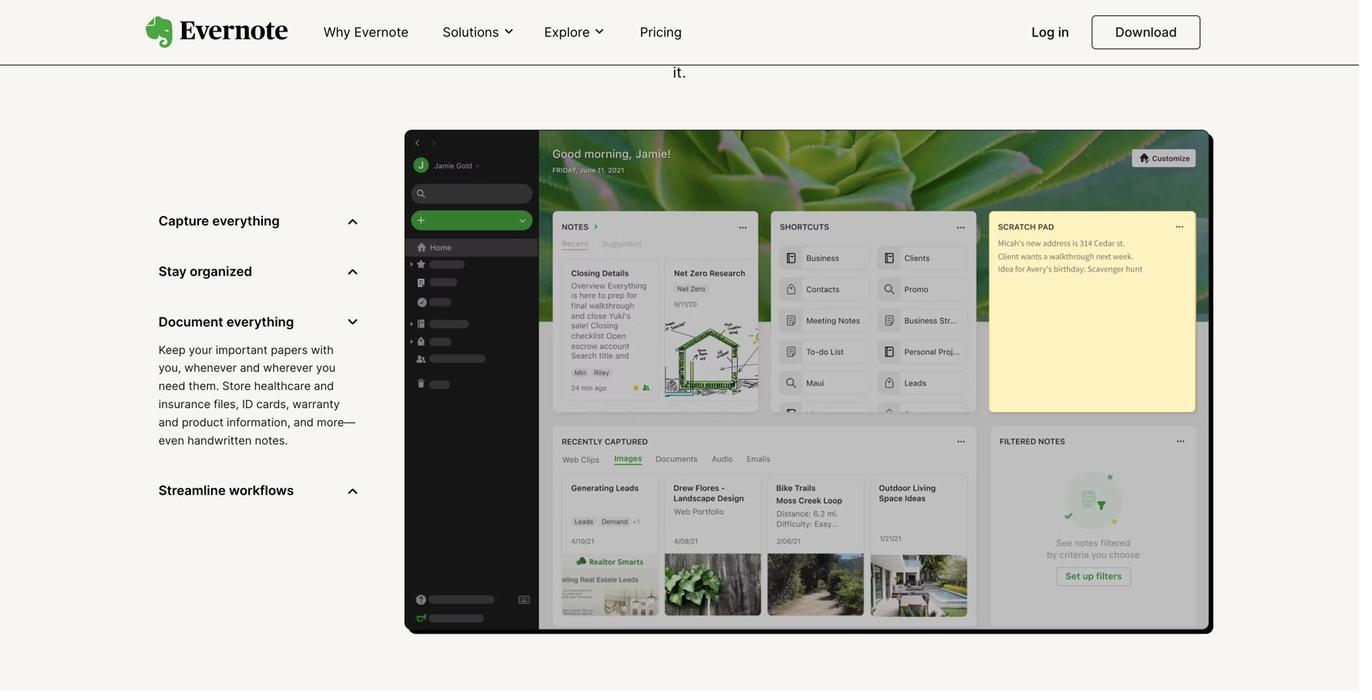 Task type: vqa. For each thing, say whether or not it's contained in the screenshot.
Pricing link
yes



Task type: describe. For each thing, give the bounding box(es) containing it.
capture inspiration image
[[405, 130, 1214, 635]]

when
[[838, 40, 877, 58]]

handwritten
[[188, 434, 252, 448]]

note
[[438, 40, 469, 58]]

pricing
[[640, 24, 682, 40]]

1 horizontal spatial to
[[741, 17, 755, 35]]

explore
[[544, 24, 590, 40]]

papers
[[271, 343, 308, 357]]

evernote
[[354, 24, 409, 40]]

evernote,
[[455, 17, 521, 35]]

log in
[[1032, 24, 1069, 40]]

solutions
[[443, 24, 499, 40]]

your
[[189, 343, 212, 357]]

keep
[[159, 343, 186, 357]]

product
[[182, 416, 224, 430]]

streamline workflows
[[159, 483, 294, 499]]

use
[[900, 17, 928, 35]]

capture
[[159, 213, 209, 229]]

capture everything
[[159, 213, 280, 229]]

warranty
[[292, 398, 340, 411]]

log in link
[[1022, 18, 1079, 48]]

what
[[726, 40, 761, 58]]

download
[[1116, 24, 1177, 40]]

you up "project"
[[526, 17, 551, 35]]

healthcare
[[254, 380, 311, 393]]

information,
[[227, 416, 290, 430]]

and up even
[[159, 416, 179, 430]]

store
[[222, 380, 251, 393]]

life
[[797, 17, 818, 35]]

keep your important papers with you, whenever and wherever you need them. store healthcare and insurance files, id cards, warranty and product information, and more— even handwritten notes.
[[159, 343, 355, 448]]

everything for document everything
[[227, 314, 294, 330]]

important
[[216, 343, 268, 357]]

them.
[[189, 380, 219, 393]]

keep
[[759, 17, 793, 35]]

for
[[414, 40, 433, 58]]

download link
[[1092, 15, 1201, 49]]

project
[[525, 40, 574, 58]]

wherever
[[263, 361, 313, 375]]

find
[[695, 40, 722, 58]]

you,
[[159, 361, 181, 375]]

you down use at the right top of the page
[[881, 40, 906, 58]]

cards,
[[256, 398, 289, 411]]

need inside keep your important papers with you, whenever and wherever you need them. store healthcare and insurance files, id cards, warranty and product information, and more— even handwritten notes.
[[159, 380, 185, 393]]

and down warranty
[[294, 416, 314, 430]]

evernote logo image
[[146, 16, 288, 48]]

streamline
[[159, 483, 226, 499]]

pricing link
[[630, 18, 692, 48]]

workflows
[[229, 483, 294, 499]]



Task type: locate. For each thing, give the bounding box(es) containing it.
1 vertical spatial to
[[677, 40, 691, 58]]

insurance
[[159, 398, 211, 411]]

and inside with evernote, you have everything you need to keep life organized. use it for note taking, project planning, and to find what you need, when you need it.
[[646, 40, 673, 58]]

2 vertical spatial everything
[[227, 314, 294, 330]]

need,
[[795, 40, 834, 58]]

to
[[741, 17, 755, 35], [677, 40, 691, 58]]

2 horizontal spatial need
[[910, 40, 946, 58]]

everything
[[593, 17, 668, 35], [212, 213, 280, 229], [227, 314, 294, 330]]

with
[[418, 17, 450, 35]]

solutions button
[[438, 23, 520, 41]]

with
[[311, 343, 334, 357]]

0 vertical spatial need
[[701, 17, 737, 35]]

it
[[932, 17, 941, 35]]

files,
[[214, 398, 239, 411]]

in
[[1058, 24, 1069, 40]]

you down keep
[[765, 40, 791, 58]]

stay
[[159, 264, 187, 280]]

and
[[646, 40, 673, 58], [240, 361, 260, 375], [314, 380, 334, 393], [159, 416, 179, 430], [294, 416, 314, 430]]

why evernote
[[324, 24, 409, 40]]

0 vertical spatial everything
[[593, 17, 668, 35]]

everything inside with evernote, you have everything you need to keep life organized. use it for note taking, project planning, and to find what you need, when you need it.
[[593, 17, 668, 35]]

why evernote link
[[314, 18, 418, 48]]

organized.
[[823, 17, 896, 35]]

everything up planning,
[[593, 17, 668, 35]]

need
[[701, 17, 737, 35], [910, 40, 946, 58], [159, 380, 185, 393]]

need down the you,
[[159, 380, 185, 393]]

planning,
[[578, 40, 642, 58]]

explore button
[[540, 23, 611, 41]]

id
[[242, 398, 253, 411]]

1 vertical spatial need
[[910, 40, 946, 58]]

have
[[555, 17, 589, 35]]

taking,
[[473, 40, 521, 58]]

to up "it."
[[677, 40, 691, 58]]

everything up important at the left of page
[[227, 314, 294, 330]]

1 vertical spatial everything
[[212, 213, 280, 229]]

it.
[[673, 64, 686, 82]]

document everything
[[159, 314, 294, 330]]

you down with
[[316, 361, 336, 375]]

everything up the 'organized'
[[212, 213, 280, 229]]

even
[[159, 434, 184, 448]]

with evernote, you have everything you need to keep life organized. use it for note taking, project planning, and to find what you need, when you need it.
[[414, 17, 946, 82]]

need up 'find'
[[701, 17, 737, 35]]

1 horizontal spatial need
[[701, 17, 737, 35]]

you inside keep your important papers with you, whenever and wherever you need them. store healthcare and insurance files, id cards, warranty and product information, and more— even handwritten notes.
[[316, 361, 336, 375]]

whenever
[[184, 361, 237, 375]]

log
[[1032, 24, 1055, 40]]

you
[[526, 17, 551, 35], [672, 17, 697, 35], [765, 40, 791, 58], [881, 40, 906, 58], [316, 361, 336, 375]]

and up warranty
[[314, 380, 334, 393]]

need down it
[[910, 40, 946, 58]]

everything for capture everything
[[212, 213, 280, 229]]

and down pricing
[[646, 40, 673, 58]]

stay organized
[[159, 264, 252, 280]]

why
[[324, 24, 351, 40]]

to up what on the top right
[[741, 17, 755, 35]]

0 horizontal spatial to
[[677, 40, 691, 58]]

document
[[159, 314, 223, 330]]

and down important at the left of page
[[240, 361, 260, 375]]

2 vertical spatial need
[[159, 380, 185, 393]]

notes.
[[255, 434, 288, 448]]

0 vertical spatial to
[[741, 17, 755, 35]]

organized
[[190, 264, 252, 280]]

you up 'find'
[[672, 17, 697, 35]]

0 horizontal spatial need
[[159, 380, 185, 393]]

more—
[[317, 416, 355, 430]]



